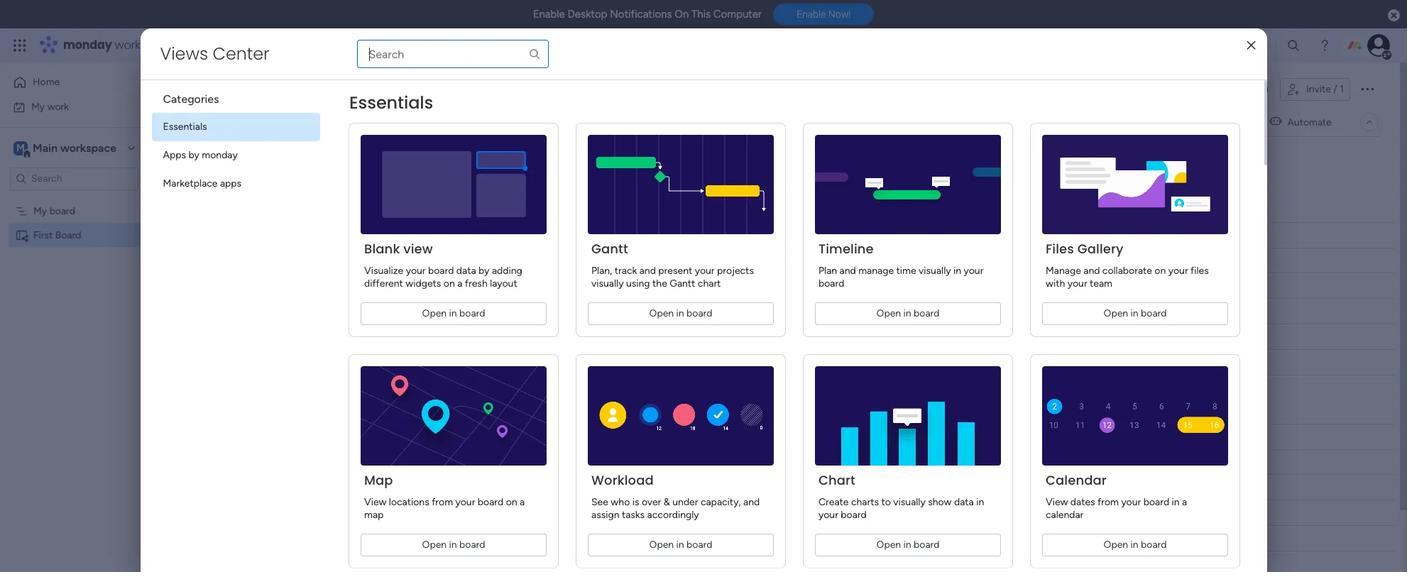 Task type: vqa. For each thing, say whether or not it's contained in the screenshot.
not
no



Task type: locate. For each thing, give the bounding box(es) containing it.
1 horizontal spatial first board
[[236, 73, 353, 105]]

open in board button for gantt
[[588, 303, 774, 325]]

open in board button down fresh in the left of the page
[[360, 303, 547, 325]]

open down widgets
[[422, 308, 446, 320]]

new
[[221, 153, 242, 165]]

0 vertical spatial monday
[[63, 37, 112, 53]]

your right dates on the right
[[1121, 496, 1141, 509]]

open in board button down time
[[815, 303, 1001, 325]]

my down the home
[[31, 100, 45, 113]]

0 vertical spatial date field
[[705, 228, 733, 243]]

gallery up collaborate
[[1078, 240, 1124, 258]]

see inside button
[[248, 39, 265, 51]]

gantt plan, track and present your projects visually using the gantt chart
[[591, 240, 754, 290]]

view for calendar
[[1046, 496, 1068, 509]]

by
[[189, 149, 199, 161], [478, 265, 489, 277]]

open in board for blank view
[[422, 308, 485, 320]]

0 vertical spatial work
[[115, 37, 140, 53]]

0 vertical spatial gantt
[[323, 196, 349, 208]]

views left the "person" 'popup button'
[[335, 149, 362, 161]]

files inside the files gallery manage and collaborate on your files with your team
[[1046, 240, 1074, 258]]

first board down my board
[[33, 229, 81, 241]]

1 horizontal spatial work
[[115, 37, 140, 53]]

board down my board
[[55, 229, 81, 241]]

visually inside timeline plan and manage time visually in your board
[[919, 265, 951, 277]]

1 vertical spatial person field
[[516, 429, 554, 445]]

essentials up the "person" 'popup button'
[[349, 91, 433, 114]]

open for timeline
[[876, 308, 901, 320]]

2 date field from the top
[[705, 429, 733, 445]]

working on it
[[590, 255, 649, 267]]

jacob simon image
[[1368, 34, 1391, 57]]

open for calendar
[[1104, 539, 1128, 551]]

search image
[[528, 48, 541, 60]]

essentials down categories
[[163, 121, 207, 133]]

1 vertical spatial gantt
[[591, 240, 628, 258]]

see
[[248, 39, 265, 51], [591, 496, 608, 509]]

0 horizontal spatial view
[[349, 332, 370, 344]]

0 horizontal spatial files
[[323, 287, 343, 299]]

view up calendar
[[1046, 496, 1068, 509]]

option
[[0, 198, 181, 201]]

16 nov
[[707, 306, 736, 317], [707, 458, 736, 468]]

capacity,
[[701, 496, 741, 509]]

status up workload
[[605, 431, 634, 443]]

0 vertical spatial task
[[244, 153, 264, 165]]

nov right 19
[[718, 256, 736, 267]]

dapulse close image
[[1389, 9, 1401, 23]]

0 horizontal spatial first board
[[33, 229, 81, 241]]

gallery down kanban
[[346, 287, 377, 299]]

1 vertical spatial board
[[306, 149, 332, 161]]

open in board button down collaborate
[[1042, 303, 1228, 325]]

and inside timeline plan and manage time visually in your board
[[840, 265, 856, 277]]

open for workload
[[649, 539, 674, 551]]

view inside blank view visualize your board data by adding different widgets on a fresh layout
[[403, 240, 433, 258]]

open in board down collaborate
[[1104, 308, 1167, 320]]

gallery for files gallery manage and collaborate on your files with your team
[[1078, 240, 1124, 258]]

0 vertical spatial first board
[[236, 73, 353, 105]]

dapulse x slim image
[[1248, 40, 1256, 51]]

open down accordingly
[[649, 539, 674, 551]]

from right locations
[[432, 496, 453, 509]]

views up categories
[[160, 42, 208, 65]]

visually inside chart create charts to visually show data in your board
[[893, 496, 926, 509]]

task for status
[[362, 229, 382, 241]]

my inside list box
[[33, 205, 47, 217]]

1 horizontal spatial gantt
[[591, 240, 628, 258]]

main inside main table "button"
[[237, 116, 259, 128]]

open for gantt
[[649, 308, 674, 320]]

chart up create at the bottom right of page
[[819, 472, 855, 489]]

0 vertical spatial visually
[[919, 265, 951, 277]]

a for calendar
[[1182, 496, 1187, 509]]

open in board for gantt
[[649, 308, 712, 320]]

notifications
[[610, 8, 672, 21]]

from inside map view locations from your board on a map
[[432, 496, 453, 509]]

open in board down to
[[876, 539, 940, 551]]

visually right time
[[919, 265, 951, 277]]

1 vertical spatial task
[[362, 229, 382, 241]]

your right time
[[964, 265, 984, 277]]

my
[[31, 100, 45, 113], [33, 205, 47, 217]]

data inside blank view visualize your board data by adding different widgets on a fresh layout
[[456, 265, 476, 277]]

gantt up plan,
[[591, 240, 628, 258]]

on
[[629, 255, 641, 267], [1155, 265, 1166, 277], [443, 278, 455, 290], [506, 496, 517, 509]]

list box
[[0, 196, 181, 439]]

calendar inside calendar view dates from your board in a calendar
[[1046, 472, 1107, 489]]

date for first date field from the top of the page
[[709, 229, 730, 241]]

1 date from the top
[[709, 229, 730, 241]]

gallery inside the files gallery manage and collaborate on your files with your team
[[1078, 240, 1124, 258]]

filter button
[[434, 148, 501, 171]]

nov right 18
[[719, 281, 736, 292]]

0 horizontal spatial essentials
[[163, 121, 207, 133]]

calendar up kanban
[[323, 241, 363, 254]]

open in board button for map
[[360, 534, 547, 557]]

open in board button down to
[[815, 534, 1001, 557]]

files up manage in the top right of the page
[[1046, 240, 1074, 258]]

2 16 nov from the top
[[707, 458, 736, 468]]

view
[[403, 240, 433, 258], [349, 332, 370, 344]]

date field up capacity,
[[705, 429, 733, 445]]

1 horizontal spatial data
[[954, 496, 974, 509]]

open down locations
[[422, 539, 446, 551]]

locations
[[389, 496, 429, 509]]

open in board for timeline
[[876, 308, 940, 320]]

0 horizontal spatial first
[[33, 229, 53, 241]]

open in board button for calendar
[[1042, 534, 1228, 557]]

board down the add view image
[[306, 149, 332, 161]]

status field up the working on it
[[602, 228, 638, 243]]

list box containing my board
[[0, 196, 181, 439]]

your
[[406, 265, 425, 277], [695, 265, 715, 277], [964, 265, 984, 277], [1169, 265, 1188, 277], [1068, 278, 1087, 290], [455, 496, 475, 509], [1121, 496, 1141, 509], [819, 509, 838, 521]]

2 horizontal spatial a
[[1182, 496, 1187, 509]]

from inside calendar view dates from your board in a calendar
[[1098, 496, 1119, 509]]

0 vertical spatial chart
[[323, 219, 348, 231]]

files for files gallery
[[323, 287, 343, 299]]

enable inside enable now! button
[[797, 9, 826, 20]]

shareable board image
[[15, 228, 28, 242]]

and right plan
[[840, 265, 856, 277]]

it
[[643, 255, 649, 267]]

16 nov up capacity,
[[707, 458, 736, 468]]

over
[[642, 496, 661, 509]]

status field up workload
[[602, 429, 638, 445]]

open down calendar view dates from your board in a calendar
[[1104, 539, 1128, 551]]

status for second "status" field from the top of the page
[[605, 431, 634, 443]]

open down to
[[876, 539, 901, 551]]

visually
[[919, 265, 951, 277], [591, 278, 624, 290], [893, 496, 926, 509]]

1 horizontal spatial essentials
[[349, 91, 433, 114]]

monday
[[63, 37, 112, 53], [202, 149, 238, 161]]

main inside the workspace selection element
[[33, 141, 58, 154]]

0 horizontal spatial from
[[432, 496, 453, 509]]

1 horizontal spatial monday
[[202, 149, 238, 161]]

1 vertical spatial date field
[[705, 429, 733, 445]]

task up visualize
[[362, 229, 382, 241]]

1 vertical spatial by
[[478, 265, 489, 277]]

and up team
[[1084, 265, 1100, 277]]

0 horizontal spatial view
[[364, 496, 386, 509]]

and inside gantt plan, track and present your projects visually using the gantt chart
[[639, 265, 656, 277]]

management
[[143, 37, 221, 53]]

open for files gallery
[[1104, 308, 1128, 320]]

0 vertical spatial see
[[248, 39, 265, 51]]

gallery
[[1078, 240, 1124, 258], [346, 287, 377, 299]]

1 vertical spatial 16 nov
[[707, 458, 736, 468]]

first board up the add view image
[[236, 73, 353, 105]]

Date field
[[705, 228, 733, 243], [705, 429, 733, 445]]

0 vertical spatial my
[[31, 100, 45, 113]]

collaborate
[[1103, 265, 1152, 277]]

1 vertical spatial my
[[33, 205, 47, 217]]

search everything image
[[1287, 38, 1301, 53]]

1 vertical spatial 16
[[707, 458, 716, 468]]

data inside chart create charts to visually show data in your board
[[954, 496, 974, 509]]

0 horizontal spatial by
[[189, 149, 199, 161]]

1 horizontal spatial from
[[1098, 496, 1119, 509]]

from for calendar
[[1098, 496, 1119, 509]]

dates
[[1071, 496, 1095, 509]]

1 vertical spatial chart
[[819, 472, 855, 489]]

date for first date field from the bottom of the page
[[709, 431, 730, 443]]

a for map
[[520, 496, 525, 509]]

1 vertical spatial files
[[323, 287, 343, 299]]

your inside calendar view dates from your board in a calendar
[[1121, 496, 1141, 509]]

open down the the
[[649, 308, 674, 320]]

open in board button down calendar view dates from your board in a calendar
[[1042, 534, 1228, 557]]

your up "chart"
[[695, 265, 715, 277]]

apps by monday option
[[152, 141, 320, 170]]

1 from from the left
[[432, 496, 453, 509]]

first board
[[236, 73, 353, 105], [33, 229, 81, 241]]

accordingly
[[647, 509, 699, 521]]

0 horizontal spatial calendar
[[323, 241, 363, 254]]

open down team
[[1104, 308, 1128, 320]]

done
[[608, 280, 631, 292]]

2 person field from the top
[[516, 429, 554, 445]]

nov down the 18 nov
[[718, 306, 736, 317]]

Search field
[[317, 150, 360, 170]]

open in board down fresh in the left of the page
[[422, 308, 485, 320]]

open in board down accordingly
[[649, 539, 712, 551]]

timeline
[[819, 240, 874, 258]]

view down files gallery
[[349, 332, 370, 344]]

1 horizontal spatial main
[[237, 116, 259, 128]]

open for chart
[[876, 539, 901, 551]]

in for files gallery
[[1131, 308, 1139, 320]]

0 horizontal spatial see
[[248, 39, 265, 51]]

1 nov from the top
[[718, 256, 736, 267]]

automate
[[1288, 116, 1332, 128]]

open in board for files gallery
[[1104, 308, 1167, 320]]

nov up capacity,
[[718, 458, 736, 468]]

work left management on the left
[[115, 37, 140, 53]]

open down manage at right
[[876, 308, 901, 320]]

and
[[639, 265, 656, 277], [840, 265, 856, 277], [1084, 265, 1100, 277], [743, 496, 760, 509]]

open in board down the the
[[649, 308, 712, 320]]

my for my board
[[33, 205, 47, 217]]

2 vertical spatial person
[[520, 431, 550, 443]]

open in board button for chart
[[815, 534, 1001, 557]]

chart up kanban
[[323, 219, 348, 231]]

chart create charts to visually show data in your board
[[819, 472, 984, 521]]

0 horizontal spatial enable
[[533, 8, 565, 21]]

19
[[707, 256, 716, 267]]

0 horizontal spatial main
[[33, 141, 58, 154]]

data up fresh in the left of the page
[[456, 265, 476, 277]]

calendar up dates on the right
[[1046, 472, 1107, 489]]

1 vertical spatial main
[[33, 141, 58, 154]]

1 vertical spatial blank
[[323, 332, 347, 344]]

in inside calendar view dates from your board in a calendar
[[1172, 496, 1180, 509]]

blank up visualize
[[364, 240, 400, 258]]

on
[[675, 8, 689, 21]]

0 horizontal spatial gantt
[[323, 196, 349, 208]]

2 from from the left
[[1098, 496, 1119, 509]]

0 vertical spatial status
[[605, 229, 634, 241]]

on inside map view locations from your board on a map
[[506, 496, 517, 509]]

is
[[632, 496, 639, 509]]

view up widgets
[[403, 240, 433, 258]]

visually down plan,
[[591, 278, 624, 290]]

2 status field from the top
[[602, 429, 638, 445]]

enable for enable now!
[[797, 9, 826, 20]]

first right shareable board image
[[33, 229, 53, 241]]

0 vertical spatial views
[[160, 42, 208, 65]]

1 horizontal spatial view
[[403, 240, 433, 258]]

2 date from the top
[[709, 431, 730, 443]]

chart
[[323, 219, 348, 231], [819, 472, 855, 489]]

files down kanban
[[323, 287, 343, 299]]

blank inside blank view visualize your board data by adding different widgets on a fresh layout
[[364, 240, 400, 258]]

open in board down map view locations from your board on a map
[[422, 539, 485, 551]]

board inside list box
[[49, 205, 75, 217]]

board
[[49, 205, 75, 217], [428, 265, 454, 277], [819, 278, 844, 290], [459, 308, 485, 320], [686, 308, 712, 320], [914, 308, 940, 320], [1141, 308, 1167, 320], [478, 496, 503, 509], [1144, 496, 1170, 509], [841, 509, 867, 521], [459, 539, 485, 551], [686, 539, 712, 551], [914, 539, 940, 551], [1141, 539, 1167, 551]]

view inside calendar view dates from your board in a calendar
[[1046, 496, 1068, 509]]

gantt down present at the top left of the page
[[670, 278, 695, 290]]

your up widgets
[[406, 265, 425, 277]]

1 vertical spatial person
[[520, 229, 550, 241]]

first up main table
[[236, 73, 281, 105]]

16 down 18
[[707, 306, 716, 317]]

0 vertical spatial status field
[[602, 228, 638, 243]]

your right locations
[[455, 496, 475, 509]]

workload see who is over & under capacity, and assign tasks accordingly
[[591, 472, 760, 521]]

0 vertical spatial board
[[287, 73, 353, 105]]

16
[[707, 306, 716, 317], [707, 458, 716, 468]]

add to favorites image
[[387, 82, 401, 96]]

1 horizontal spatial a
[[520, 496, 525, 509]]

my inside button
[[31, 100, 45, 113]]

essentials option
[[152, 113, 320, 141]]

16 up capacity,
[[707, 458, 716, 468]]

board up the add view image
[[287, 73, 353, 105]]

1 horizontal spatial chart
[[819, 472, 855, 489]]

first
[[236, 73, 281, 105], [33, 229, 53, 241]]

1 horizontal spatial files
[[1046, 240, 1074, 258]]

main left table
[[237, 116, 259, 128]]

blank down files gallery
[[323, 332, 347, 344]]

select product image
[[13, 38, 27, 53]]

work inside button
[[47, 100, 69, 113]]

timeline plan and manage time visually in your board
[[819, 240, 984, 290]]

task for person
[[362, 430, 382, 442]]

open in board down time
[[876, 308, 940, 320]]

1 horizontal spatial views
[[335, 149, 362, 161]]

1 vertical spatial visually
[[591, 278, 624, 290]]

1 date field from the top
[[705, 228, 733, 243]]

open in board button down accordingly
[[588, 534, 774, 557]]

on inside blank view visualize your board data by adding different widgets on a fresh layout
[[443, 278, 455, 290]]

by up fresh in the left of the page
[[478, 265, 489, 277]]

board inside timeline plan and manage time visually in your board
[[819, 278, 844, 290]]

enable for enable desktop notifications on this computer
[[533, 8, 565, 21]]

1 vertical spatial view
[[349, 332, 370, 344]]

track
[[615, 265, 637, 277]]

date up capacity,
[[709, 431, 730, 443]]

invite / 1
[[1307, 83, 1344, 95]]

your inside timeline plan and manage time visually in your board
[[964, 265, 984, 277]]

2 vertical spatial visually
[[893, 496, 926, 509]]

1 vertical spatial monday
[[202, 149, 238, 161]]

0 vertical spatial by
[[189, 149, 199, 161]]

0 vertical spatial files
[[1046, 240, 1074, 258]]

enable left 'desktop'
[[533, 8, 565, 21]]

invite / 1 button
[[1281, 78, 1351, 101]]

main for main table
[[237, 116, 259, 128]]

0 vertical spatial 16 nov
[[707, 306, 736, 317]]

from right dates on the right
[[1098, 496, 1119, 509]]

1 view from the left
[[364, 496, 386, 509]]

view inside map view locations from your board on a map
[[364, 496, 386, 509]]

open in board down calendar view dates from your board in a calendar
[[1104, 539, 1167, 551]]

0 vertical spatial main
[[237, 116, 259, 128]]

Person field
[[516, 228, 554, 243], [516, 429, 554, 445]]

open in board button down the the
[[588, 303, 774, 325]]

to
[[881, 496, 891, 509]]

1 horizontal spatial calendar
[[1046, 472, 1107, 489]]

and right capacity,
[[743, 496, 760, 509]]

see left the plans
[[248, 39, 265, 51]]

task right "new"
[[244, 153, 264, 165]]

Search in workspace field
[[30, 170, 119, 187]]

1 vertical spatial first
[[33, 229, 53, 241]]

1 16 nov from the top
[[707, 306, 736, 317]]

date up 19 nov
[[709, 229, 730, 241]]

a inside blank view visualize your board data by adding different widgets on a fresh layout
[[457, 278, 462, 290]]

1 horizontal spatial gallery
[[1078, 240, 1124, 258]]

main right workspace image at top
[[33, 141, 58, 154]]

0 horizontal spatial data
[[456, 265, 476, 277]]

2 view from the left
[[1046, 496, 1068, 509]]

view up map
[[364, 496, 386, 509]]

computer
[[714, 8, 762, 21]]

1 vertical spatial calendar
[[1046, 472, 1107, 489]]

1 vertical spatial status field
[[602, 429, 638, 445]]

1 horizontal spatial see
[[591, 496, 608, 509]]

1 status field from the top
[[602, 228, 638, 243]]

chart for chart create charts to visually show data in your board
[[819, 472, 855, 489]]

0 vertical spatial blank
[[364, 240, 400, 258]]

your down create at the bottom right of page
[[819, 509, 838, 521]]

gantt down search field
[[323, 196, 349, 208]]

open in board for chart
[[876, 539, 940, 551]]

1 horizontal spatial enable
[[797, 9, 826, 20]]

0 vertical spatial 16
[[707, 306, 716, 317]]

and up using at the left of page
[[639, 265, 656, 277]]

1 vertical spatial status
[[605, 431, 634, 443]]

gantt
[[323, 196, 349, 208], [591, 240, 628, 258], [670, 278, 695, 290]]

workspace
[[60, 141, 116, 154]]

status up the working on it
[[605, 229, 634, 241]]

integrate
[[1140, 116, 1181, 128]]

views
[[160, 42, 208, 65], [335, 149, 362, 161]]

open in board button
[[360, 303, 547, 325], [588, 303, 774, 325], [815, 303, 1001, 325], [1042, 303, 1228, 325], [360, 534, 547, 557], [588, 534, 774, 557], [815, 534, 1001, 557], [1042, 534, 1228, 557]]

0 horizontal spatial work
[[47, 100, 69, 113]]

0 vertical spatial first
[[236, 73, 281, 105]]

essentials
[[349, 91, 433, 114], [163, 121, 207, 133]]

visually right to
[[893, 496, 926, 509]]

0 horizontal spatial chart
[[323, 219, 348, 231]]

a inside map view locations from your board on a map
[[520, 496, 525, 509]]

view for map
[[364, 496, 386, 509]]

date field up 19 nov
[[705, 228, 733, 243]]

1 horizontal spatial view
[[1046, 496, 1068, 509]]

0 vertical spatial essentials
[[349, 91, 433, 114]]

date
[[709, 229, 730, 241], [709, 431, 730, 443]]

a inside calendar view dates from your board in a calendar
[[1182, 496, 1187, 509]]

workload
[[591, 472, 654, 489]]

autopilot image
[[1270, 112, 1282, 131]]

apps image
[[1252, 38, 1266, 53]]

see plans
[[248, 39, 291, 51]]

0 vertical spatial date
[[709, 229, 730, 241]]

chart inside chart create charts to visually show data in your board
[[819, 472, 855, 489]]

calendar
[[323, 241, 363, 254], [1046, 472, 1107, 489]]

0 vertical spatial person
[[390, 154, 421, 166]]

2 vertical spatial gantt
[[670, 278, 695, 290]]

view
[[364, 496, 386, 509], [1046, 496, 1068, 509]]

plan
[[819, 265, 837, 277]]

0 horizontal spatial gallery
[[346, 287, 377, 299]]

2 status from the top
[[605, 431, 634, 443]]

None search field
[[357, 40, 549, 68]]

1 vertical spatial see
[[591, 496, 608, 509]]

0 horizontal spatial blank
[[323, 332, 347, 344]]

2 vertical spatial board
[[55, 229, 81, 241]]

my down search in workspace field
[[33, 205, 47, 217]]

1 vertical spatial first board
[[33, 229, 81, 241]]

1 vertical spatial gallery
[[346, 287, 377, 299]]

enable left now!
[[797, 9, 826, 20]]

1 vertical spatial work
[[47, 100, 69, 113]]

nov
[[718, 256, 736, 267], [719, 281, 736, 292], [718, 306, 736, 317], [718, 458, 736, 468]]

1 status from the top
[[605, 229, 634, 241]]

by right apps
[[189, 149, 199, 161]]

1 horizontal spatial by
[[478, 265, 489, 277]]

0 vertical spatial person field
[[516, 228, 554, 243]]

16 nov down the 18 nov
[[707, 306, 736, 317]]

data
[[456, 265, 476, 277], [954, 496, 974, 509]]

board
[[287, 73, 353, 105], [306, 149, 332, 161], [55, 229, 81, 241]]

main table button
[[215, 111, 295, 134]]

person
[[390, 154, 421, 166], [520, 229, 550, 241], [520, 431, 550, 443]]

open in board button for workload
[[588, 534, 774, 557]]

see up 'assign'
[[591, 496, 608, 509]]

under
[[672, 496, 698, 509]]

plans
[[268, 39, 291, 51]]

0 vertical spatial gallery
[[1078, 240, 1124, 258]]

board inside calendar view dates from your board in a calendar
[[1144, 496, 1170, 509]]

open in board
[[422, 308, 485, 320], [649, 308, 712, 320], [876, 308, 940, 320], [1104, 308, 1167, 320], [422, 539, 485, 551], [649, 539, 712, 551], [876, 539, 940, 551], [1104, 539, 1167, 551]]

data right "show"
[[954, 496, 974, 509]]

1 vertical spatial data
[[954, 496, 974, 509]]

Status field
[[602, 228, 638, 243], [602, 429, 638, 445]]

by inside option
[[189, 149, 199, 161]]

work down the home
[[47, 100, 69, 113]]

1 horizontal spatial blank
[[364, 240, 400, 258]]

categories heading
[[152, 80, 320, 113]]

1 vertical spatial date
[[709, 431, 730, 443]]



Task type: describe. For each thing, give the bounding box(es) containing it.
apps
[[163, 149, 186, 161]]

tasks
[[622, 509, 645, 521]]

1 vertical spatial views
[[335, 149, 362, 161]]

files gallery manage and collaborate on your files with your team
[[1046, 240, 1209, 290]]

your inside blank view visualize your board data by adding different widgets on a fresh layout
[[406, 265, 425, 277]]

help image
[[1318, 38, 1332, 53]]

your down manage in the top right of the page
[[1068, 278, 1087, 290]]

my for my work
[[31, 100, 45, 113]]

apps by monday
[[163, 149, 238, 161]]

marketplace apps option
[[152, 170, 320, 198]]

2 horizontal spatial gantt
[[670, 278, 695, 290]]

from for map
[[432, 496, 453, 509]]

hide
[[582, 154, 603, 166]]

visually inside gantt plan, track and present your projects visually using the gantt chart
[[591, 278, 624, 290]]

collapse board header image
[[1364, 116, 1376, 128]]

Search for a column type search field
[[357, 40, 549, 68]]

home
[[33, 76, 60, 88]]

who
[[611, 496, 630, 509]]

manage
[[858, 265, 894, 277]]

calendar for calendar view dates from your board in a calendar
[[1046, 472, 1107, 489]]

open in board button for files gallery
[[1042, 303, 1228, 325]]

4 nov from the top
[[718, 458, 736, 468]]

your inside gantt plan, track and present your projects visually using the gantt chart
[[695, 265, 715, 277]]

in for timeline
[[903, 308, 911, 320]]

blank for blank view visualize your board data by adding different widgets on a fresh layout
[[364, 240, 400, 258]]

19 nov
[[707, 256, 736, 267]]

create
[[819, 496, 849, 509]]

in for map
[[449, 539, 457, 551]]

more views
[[306, 402, 357, 414]]

main workspace
[[33, 141, 116, 154]]

adding
[[492, 265, 522, 277]]

and inside the files gallery manage and collaborate on your files with your team
[[1084, 265, 1100, 277]]

this
[[692, 8, 711, 21]]

fresh
[[465, 278, 487, 290]]

new task button
[[215, 148, 269, 171]]

categories
[[163, 92, 219, 106]]

files for files gallery manage and collaborate on your files with your team
[[1046, 240, 1074, 258]]

team
[[1090, 278, 1113, 290]]

manage
[[1046, 265, 1081, 277]]

view for blank view visualize your board data by adding different widgets on a fresh layout
[[403, 240, 433, 258]]

shareable board image
[[212, 81, 229, 98]]

present
[[658, 265, 692, 277]]

open in board for map
[[422, 539, 485, 551]]

time
[[896, 265, 916, 277]]

chart for chart
[[323, 219, 348, 231]]

status for 2nd "status" field from the bottom
[[605, 229, 634, 241]]

in for calendar
[[1131, 539, 1139, 551]]

person inside 'popup button'
[[390, 154, 421, 166]]

in for workload
[[676, 539, 684, 551]]

chart
[[698, 278, 721, 290]]

essentials inside option
[[163, 121, 207, 133]]

First Board field
[[232, 73, 357, 105]]

open in board button for blank view
[[360, 303, 547, 325]]

filter
[[456, 154, 479, 166]]

person button
[[368, 148, 429, 171]]

marketplace
[[163, 178, 218, 190]]

enable desktop notifications on this computer
[[533, 8, 762, 21]]

1 horizontal spatial first
[[236, 73, 281, 105]]

files gallery
[[323, 287, 377, 299]]

/
[[1334, 83, 1338, 95]]

my board
[[33, 205, 75, 217]]

enable now! button
[[774, 4, 875, 25]]

show
[[928, 496, 952, 509]]

my work
[[31, 100, 69, 113]]

on inside the files gallery manage and collaborate on your files with your team
[[1155, 265, 1166, 277]]

blank view visualize your board data by adding different widgets on a fresh layout
[[364, 240, 522, 290]]

gallery for files gallery
[[346, 287, 377, 299]]

table
[[261, 116, 284, 128]]

in for chart
[[903, 539, 911, 551]]

2 nov from the top
[[719, 281, 736, 292]]

map view locations from your board on a map
[[364, 472, 525, 521]]

activity button
[[1208, 78, 1275, 101]]

sort button
[[505, 148, 555, 171]]

apps
[[220, 178, 242, 190]]

plan,
[[591, 265, 612, 277]]

board inside chart create charts to visually show data in your board
[[841, 509, 867, 521]]

by inside blank view visualize your board data by adding different widgets on a fresh layout
[[478, 265, 489, 277]]

open for blank view
[[422, 308, 446, 320]]

main for main workspace
[[33, 141, 58, 154]]

visualize
[[364, 265, 403, 277]]

invite
[[1307, 83, 1332, 95]]

18
[[707, 281, 716, 292]]

3 nov from the top
[[718, 306, 736, 317]]

views center
[[160, 42, 270, 65]]

gantt for gantt plan, track and present your projects visually using the gantt chart
[[591, 240, 628, 258]]

calendar
[[1046, 509, 1084, 521]]

in for gantt
[[676, 308, 684, 320]]

2 16 from the top
[[707, 458, 716, 468]]

in inside timeline plan and manage time visually in your board
[[954, 265, 961, 277]]

first board inside list box
[[33, 229, 81, 241]]

now!
[[829, 9, 851, 20]]

kanban
[[323, 264, 356, 276]]

enable now!
[[797, 9, 851, 20]]

person for 1st person field from the bottom
[[520, 431, 550, 443]]

task inside button
[[244, 153, 264, 165]]

open in board button for timeline
[[815, 303, 1001, 325]]

show board description image
[[363, 82, 380, 97]]

open for map
[[422, 539, 446, 551]]

center
[[213, 42, 270, 65]]

your left files
[[1169, 265, 1188, 277]]

blank for blank view
[[323, 332, 347, 344]]

the
[[652, 278, 667, 290]]

more
[[306, 402, 329, 414]]

and inside workload see who is over & under capacity, and assign tasks accordingly
[[743, 496, 760, 509]]

see plans button
[[229, 35, 298, 56]]

m
[[16, 142, 25, 154]]

1 16 from the top
[[707, 306, 716, 317]]

main table
[[237, 116, 284, 128]]

charts
[[851, 496, 879, 509]]

widgets
[[405, 278, 441, 290]]

workspace image
[[13, 140, 28, 156]]

first inside list box
[[33, 229, 53, 241]]

blank view
[[323, 332, 370, 344]]

18 nov
[[707, 281, 736, 292]]

map
[[364, 472, 393, 489]]

desktop
[[568, 8, 608, 21]]

person for first person field from the top of the page
[[520, 229, 550, 241]]

your inside map view locations from your board on a map
[[455, 496, 475, 509]]

board views
[[306, 149, 362, 161]]

0 horizontal spatial monday
[[63, 37, 112, 53]]

marketplace apps
[[163, 178, 242, 190]]

work for my
[[47, 100, 69, 113]]

work for monday
[[115, 37, 140, 53]]

see inside workload see who is over & under capacity, and assign tasks accordingly
[[591, 496, 608, 509]]

board inside map view locations from your board on a map
[[478, 496, 503, 509]]

&
[[664, 496, 670, 509]]

categories list box
[[152, 80, 331, 198]]

board inside blank view visualize your board data by adding different widgets on a fresh layout
[[428, 265, 454, 277]]

open in board for calendar
[[1104, 539, 1167, 551]]

new task
[[221, 153, 264, 165]]

calendar view dates from your board in a calendar
[[1046, 472, 1187, 521]]

in inside chart create charts to visually show data in your board
[[976, 496, 984, 509]]

1 person field from the top
[[516, 228, 554, 243]]

workspace selection element
[[13, 140, 119, 158]]

monday work management
[[63, 37, 221, 53]]

monday inside option
[[202, 149, 238, 161]]

different
[[364, 278, 403, 290]]

projects
[[717, 265, 754, 277]]

using
[[626, 278, 650, 290]]

files
[[1191, 265, 1209, 277]]

view for blank view
[[349, 332, 370, 344]]

1
[[1340, 83, 1344, 95]]

my work button
[[9, 96, 153, 118]]

your inside chart create charts to visually show data in your board
[[819, 509, 838, 521]]

open in board for workload
[[649, 539, 712, 551]]

in for blank view
[[449, 308, 457, 320]]

with
[[1046, 278, 1065, 290]]

working
[[590, 255, 627, 267]]

sort
[[528, 154, 547, 166]]

dapulse integrations image
[[1124, 117, 1134, 127]]

arrow down image
[[484, 151, 501, 168]]

add view image
[[304, 117, 309, 127]]

calendar for calendar
[[323, 241, 363, 254]]

gantt for gantt
[[323, 196, 349, 208]]

map
[[364, 509, 383, 521]]

views
[[332, 402, 357, 414]]



